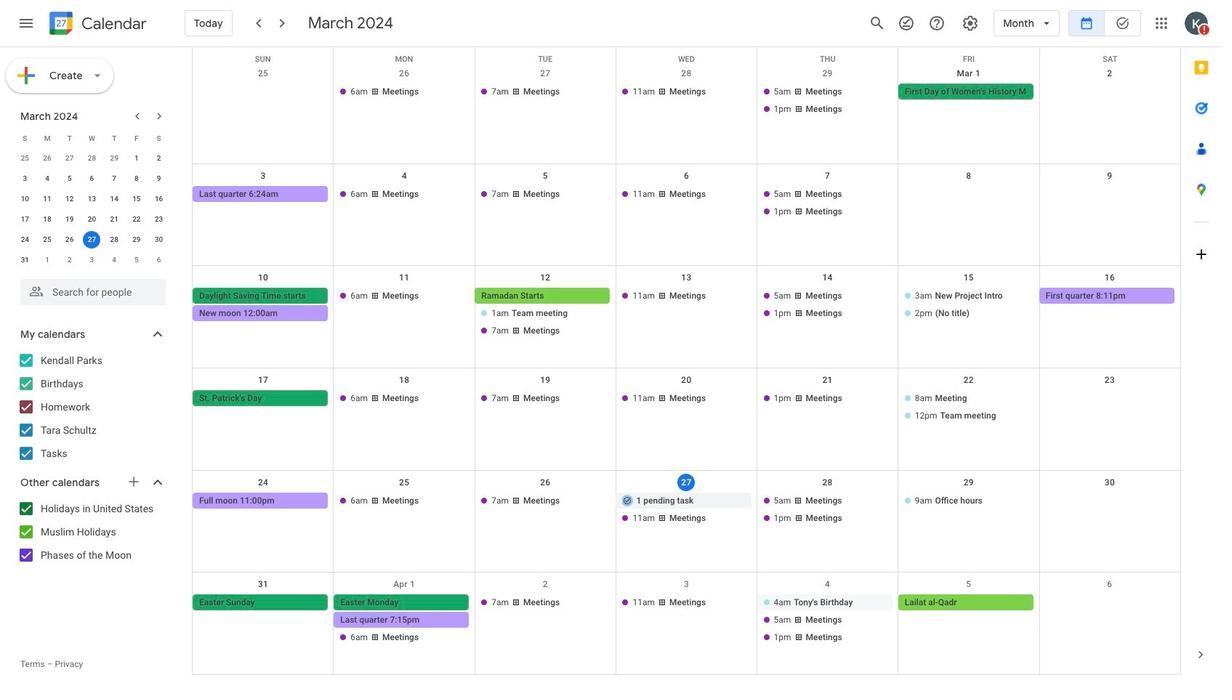 Task type: vqa. For each thing, say whether or not it's contained in the screenshot.
31 element
yes



Task type: describe. For each thing, give the bounding box(es) containing it.
february 27 element
[[61, 150, 78, 167]]

23 element
[[150, 211, 168, 228]]

19 element
[[61, 211, 78, 228]]

7 element
[[106, 170, 123, 188]]

february 28 element
[[83, 150, 101, 167]]

16 element
[[150, 190, 168, 208]]

april 4 element
[[106, 252, 123, 269]]

calendar element
[[47, 9, 147, 41]]

february 25 element
[[16, 150, 34, 167]]

april 1 element
[[39, 252, 56, 269]]

27, today element
[[83, 231, 101, 249]]

april 6 element
[[150, 252, 168, 269]]

30 element
[[150, 231, 168, 249]]

21 element
[[106, 211, 123, 228]]

2 element
[[150, 150, 168, 167]]

heading inside calendar element
[[79, 15, 147, 32]]

31 element
[[16, 252, 34, 269]]

25 element
[[39, 231, 56, 249]]

29 element
[[128, 231, 145, 249]]

cell inside march 2024 "grid"
[[81, 230, 103, 250]]

12 element
[[61, 190, 78, 208]]

13 element
[[83, 190, 101, 208]]

april 5 element
[[128, 252, 145, 269]]

20 element
[[83, 211, 101, 228]]



Task type: locate. For each thing, give the bounding box(es) containing it.
4 element
[[39, 170, 56, 188]]

28 element
[[106, 231, 123, 249]]

cell
[[193, 84, 334, 119], [757, 84, 898, 119], [757, 186, 898, 221], [898, 186, 1040, 221], [81, 230, 103, 250], [193, 288, 334, 341], [475, 288, 616, 341], [757, 288, 898, 341], [898, 288, 1040, 341], [898, 390, 1040, 425], [616, 493, 757, 528], [757, 493, 898, 528], [334, 595, 475, 647], [757, 595, 898, 647]]

Search for people text field
[[29, 279, 157, 305]]

march 2024 grid
[[14, 128, 170, 270]]

None search field
[[0, 273, 180, 305]]

april 2 element
[[61, 252, 78, 269]]

14 element
[[106, 190, 123, 208]]

row group
[[14, 148, 170, 270]]

main drawer image
[[17, 15, 35, 32]]

grid
[[192, 47, 1181, 675]]

heading
[[79, 15, 147, 32]]

8 element
[[128, 170, 145, 188]]

11 element
[[39, 190, 56, 208]]

17 element
[[16, 211, 34, 228]]

february 26 element
[[39, 150, 56, 167]]

row
[[193, 47, 1181, 64], [193, 62, 1181, 164], [14, 128, 170, 148], [14, 148, 170, 169], [193, 164, 1181, 266], [14, 169, 170, 189], [14, 189, 170, 209], [14, 209, 170, 230], [14, 230, 170, 250], [14, 250, 170, 270], [193, 266, 1181, 369], [193, 369, 1181, 471], [193, 471, 1181, 573], [193, 573, 1181, 675]]

22 element
[[128, 211, 145, 228]]

18 element
[[39, 211, 56, 228]]

1 element
[[128, 150, 145, 167]]

10 element
[[16, 190, 34, 208]]

tab list
[[1181, 47, 1221, 635]]

add other calendars image
[[127, 475, 141, 489]]

6 element
[[83, 170, 101, 188]]

5 element
[[61, 170, 78, 188]]

settings menu image
[[962, 15, 979, 32]]

february 29 element
[[106, 150, 123, 167]]

9 element
[[150, 170, 168, 188]]

24 element
[[16, 231, 34, 249]]

april 3 element
[[83, 252, 101, 269]]

my calendars list
[[3, 349, 180, 465]]

15 element
[[128, 190, 145, 208]]

3 element
[[16, 170, 34, 188]]

other calendars list
[[3, 497, 180, 567]]

26 element
[[61, 231, 78, 249]]



